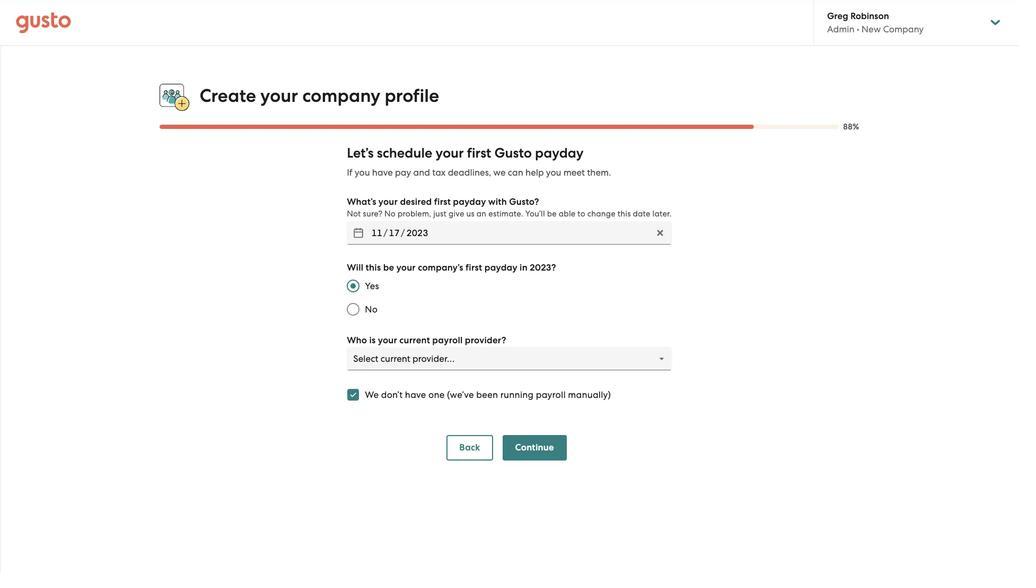 Task type: locate. For each thing, give the bounding box(es) containing it.
you
[[355, 167, 370, 178], [546, 167, 562, 178]]

1 horizontal spatial be
[[547, 209, 557, 219]]

can
[[508, 167, 524, 178]]

payroll right running
[[536, 390, 566, 400]]

gusto
[[495, 145, 532, 161]]

first up 'just'
[[434, 196, 451, 208]]

1 vertical spatial no
[[365, 304, 378, 315]]

payday up meet
[[535, 145, 584, 161]]

what's your desired first payday with gusto? not sure? no problem, just give us an estimate. you'll be able to change this date later.
[[347, 196, 672, 219]]

0 horizontal spatial have
[[372, 167, 393, 178]]

robinson
[[851, 11, 890, 22]]

let's
[[347, 145, 374, 161]]

have for don't
[[405, 390, 426, 400]]

1 vertical spatial first
[[434, 196, 451, 208]]

first inside what's your desired first payday with gusto? not sure? no problem, just give us an estimate. you'll be able to change this date later.
[[434, 196, 451, 208]]

been
[[477, 390, 498, 400]]

your left company's on the top left of page
[[397, 262, 416, 273]]

greg robinson admin • new company
[[828, 11, 924, 34]]

1 / from the left
[[384, 228, 388, 238]]

be inside what's your desired first payday with gusto? not sure? no problem, just give us an estimate. you'll be able to change this date later.
[[547, 209, 557, 219]]

first
[[467, 145, 492, 161], [434, 196, 451, 208], [466, 262, 483, 273]]

you'll
[[526, 209, 545, 219]]

this right will
[[366, 262, 381, 273]]

us
[[467, 209, 475, 219]]

yes
[[365, 281, 379, 291]]

0 horizontal spatial payroll
[[433, 335, 463, 346]]

no down yes
[[365, 304, 378, 315]]

we don't have one (we've been running payroll manually)
[[365, 390, 611, 400]]

continue
[[516, 442, 554, 453]]

be right will
[[383, 262, 394, 273]]

this
[[618, 209, 631, 219], [366, 262, 381, 273]]

schedule
[[377, 145, 433, 161]]

•
[[857, 24, 860, 34]]

Year (yyyy) field
[[405, 225, 430, 242]]

who
[[347, 335, 367, 346]]

0 vertical spatial be
[[547, 209, 557, 219]]

0 vertical spatial no
[[385, 209, 396, 219]]

one
[[429, 390, 445, 400]]

provider?
[[465, 335, 507, 346]]

1 horizontal spatial payroll
[[536, 390, 566, 400]]

2 vertical spatial first
[[466, 262, 483, 273]]

company's
[[418, 262, 464, 273]]

1 vertical spatial this
[[366, 262, 381, 273]]

1 horizontal spatial no
[[385, 209, 396, 219]]

later.
[[653, 209, 672, 219]]

2 / from the left
[[401, 228, 405, 238]]

your right is
[[378, 335, 397, 346]]

payday
[[535, 145, 584, 161], [453, 196, 486, 208], [485, 262, 518, 273]]

/
[[384, 228, 388, 238], [401, 228, 405, 238]]

you right if
[[355, 167, 370, 178]]

1 horizontal spatial this
[[618, 209, 631, 219]]

0 horizontal spatial be
[[383, 262, 394, 273]]

0 horizontal spatial /
[[384, 228, 388, 238]]

desired
[[400, 196, 432, 208]]

have left 'pay'
[[372, 167, 393, 178]]

estimate.
[[489, 209, 524, 219]]

88%
[[844, 122, 860, 132]]

payday up us
[[453, 196, 486, 208]]

change
[[588, 209, 616, 219]]

admin
[[828, 24, 855, 34]]

1 horizontal spatial /
[[401, 228, 405, 238]]

back link
[[447, 435, 493, 461]]

0 vertical spatial payroll
[[433, 335, 463, 346]]

home image
[[16, 12, 71, 33]]

able
[[559, 209, 576, 219]]

not
[[347, 209, 361, 219]]

to
[[578, 209, 586, 219]]

create
[[200, 85, 256, 107]]

will
[[347, 262, 364, 273]]

0 horizontal spatial you
[[355, 167, 370, 178]]

first right company's on the top left of page
[[466, 262, 483, 273]]

just
[[434, 209, 447, 219]]

0 vertical spatial this
[[618, 209, 631, 219]]

We don't have one (we've been running payroll manually) checkbox
[[342, 383, 365, 407]]

2 you from the left
[[546, 167, 562, 178]]

/ down the problem,
[[401, 228, 405, 238]]

first for payday
[[434, 196, 451, 208]]

1 vertical spatial have
[[405, 390, 426, 400]]

0 horizontal spatial no
[[365, 304, 378, 315]]

be left able
[[547, 209, 557, 219]]

no inside what's your desired first payday with gusto? not sure? no problem, just give us an estimate. you'll be able to change this date later.
[[385, 209, 396, 219]]

back
[[460, 442, 481, 453]]

1 vertical spatial be
[[383, 262, 394, 273]]

first up if you have pay and tax deadlines, we can help you meet them.
[[467, 145, 492, 161]]

let's schedule your first gusto payday
[[347, 145, 584, 161]]

1 you from the left
[[355, 167, 370, 178]]

/ left year (yyyy) field
[[384, 228, 388, 238]]

have
[[372, 167, 393, 178], [405, 390, 426, 400]]

if you have pay and tax deadlines, we can help you meet them.
[[347, 167, 611, 178]]

this left date
[[618, 209, 631, 219]]

payday left the "in"
[[485, 262, 518, 273]]

0 vertical spatial have
[[372, 167, 393, 178]]

you right help on the top right of the page
[[546, 167, 562, 178]]

1 horizontal spatial you
[[546, 167, 562, 178]]

create your company profile
[[200, 85, 439, 107]]

have left one
[[405, 390, 426, 400]]

help
[[526, 167, 544, 178]]

no
[[385, 209, 396, 219], [365, 304, 378, 315]]

1 vertical spatial payday
[[453, 196, 486, 208]]

no right sure?
[[385, 209, 396, 219]]

don't
[[381, 390, 403, 400]]

payroll
[[433, 335, 463, 346], [536, 390, 566, 400]]

who is your current payroll provider?
[[347, 335, 507, 346]]

your up sure?
[[379, 196, 398, 208]]

gusto?
[[509, 196, 539, 208]]

your right create
[[261, 85, 298, 107]]

payroll right current
[[433, 335, 463, 346]]

an
[[477, 209, 487, 219]]

be
[[547, 209, 557, 219], [383, 262, 394, 273]]

your
[[261, 85, 298, 107], [436, 145, 464, 161], [379, 196, 398, 208], [397, 262, 416, 273], [378, 335, 397, 346]]

1 horizontal spatial have
[[405, 390, 426, 400]]

0 vertical spatial first
[[467, 145, 492, 161]]



Task type: vqa. For each thing, say whether or not it's contained in the screenshot.
rates
no



Task type: describe. For each thing, give the bounding box(es) containing it.
current
[[400, 335, 430, 346]]

have for you
[[372, 167, 393, 178]]

company
[[303, 85, 381, 107]]

we
[[365, 390, 379, 400]]

0 horizontal spatial this
[[366, 262, 381, 273]]

what's
[[347, 196, 377, 208]]

new
[[862, 24, 881, 34]]

your up the tax at the top of page
[[436, 145, 464, 161]]

with
[[489, 196, 507, 208]]

Month (mm) field
[[370, 225, 384, 242]]

running
[[501, 390, 534, 400]]

will this be your company's first payday in 2023?
[[347, 262, 556, 273]]

manually)
[[568, 390, 611, 400]]

Yes radio
[[342, 274, 365, 298]]

if
[[347, 167, 353, 178]]

this inside what's your desired first payday with gusto? not sure? no problem, just give us an estimate. you'll be able to change this date later.
[[618, 209, 631, 219]]

them.
[[588, 167, 611, 178]]

pay
[[395, 167, 411, 178]]

meet
[[564, 167, 585, 178]]

deadlines,
[[448, 167, 492, 178]]

0 vertical spatial payday
[[535, 145, 584, 161]]

in
[[520, 262, 528, 273]]

Day (dd) field
[[388, 225, 401, 242]]

tax
[[433, 167, 446, 178]]

continue button
[[503, 435, 567, 461]]

1 vertical spatial payroll
[[536, 390, 566, 400]]

2 vertical spatial payday
[[485, 262, 518, 273]]

payday inside what's your desired first payday with gusto? not sure? no problem, just give us an estimate. you'll be able to change this date later.
[[453, 196, 486, 208]]

company
[[884, 24, 924, 34]]

greg
[[828, 11, 849, 22]]

date
[[633, 209, 651, 219]]

sure?
[[363, 209, 383, 219]]

first for gusto
[[467, 145, 492, 161]]

2023?
[[530, 262, 556, 273]]

problem,
[[398, 209, 432, 219]]

your inside what's your desired first payday with gusto? not sure? no problem, just give us an estimate. you'll be able to change this date later.
[[379, 196, 398, 208]]

we
[[494, 167, 506, 178]]

profile
[[385, 85, 439, 107]]

(we've
[[447, 390, 474, 400]]

give
[[449, 209, 465, 219]]

is
[[370, 335, 376, 346]]

No radio
[[342, 298, 365, 321]]

and
[[414, 167, 430, 178]]



